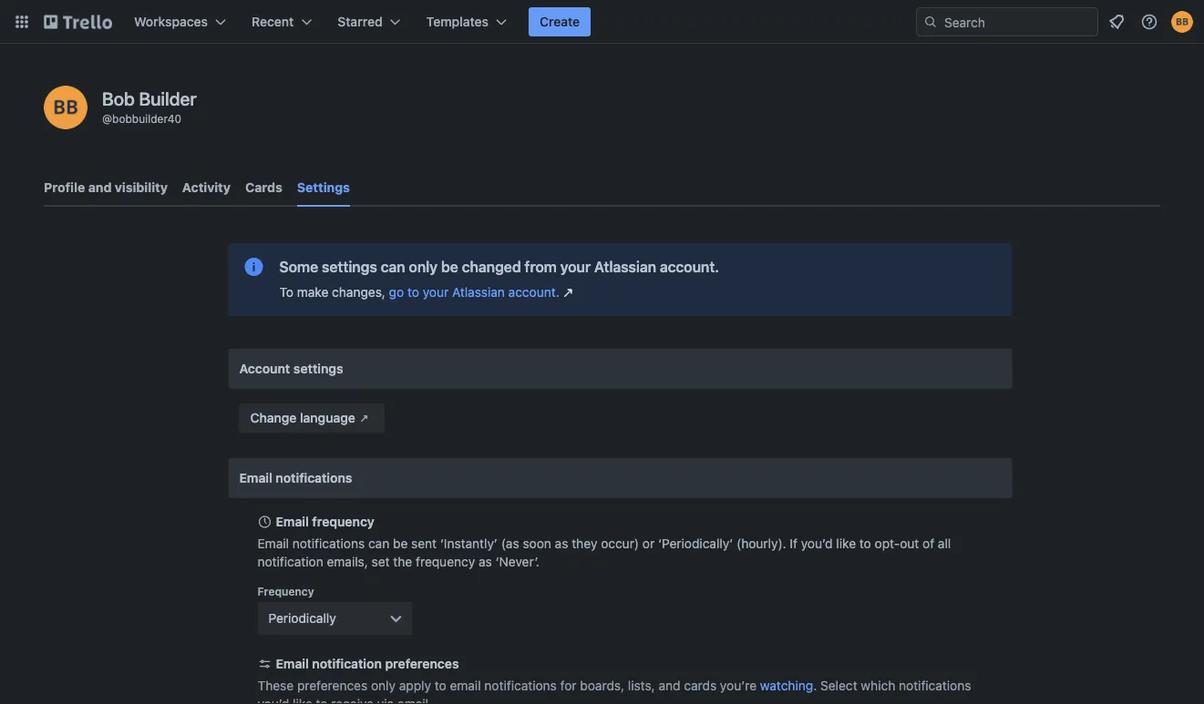 Task type: describe. For each thing, give the bounding box(es) containing it.
go
[[389, 285, 404, 300]]

Search field
[[938, 8, 1098, 36]]

change language link
[[239, 404, 385, 433]]

sm image
[[355, 409, 374, 428]]

for
[[560, 679, 577, 694]]

can for settings
[[381, 258, 405, 276]]

some
[[279, 258, 318, 276]]

notifications left the for
[[485, 679, 557, 694]]

cards
[[684, 679, 717, 694]]

email.
[[397, 697, 432, 705]]

1 horizontal spatial account.
[[660, 258, 719, 276]]

recent button
[[241, 7, 323, 36]]

workspaces
[[134, 14, 208, 29]]

to make changes,
[[279, 285, 389, 300]]

from
[[525, 258, 557, 276]]

1 horizontal spatial atlassian
[[594, 258, 656, 276]]

watching
[[760, 679, 814, 694]]

to right go
[[408, 285, 419, 300]]

settings link
[[297, 171, 350, 207]]

frequency inside email notifications can be sent 'instantly' (as soon as they occur) or 'periodically' (hourly). if you'd like to opt-out of all notification emails, set the frequency as 'never'.
[[416, 555, 475, 570]]

search image
[[924, 15, 938, 29]]

bob builder (bobbuilder40) image inside primary element
[[1172, 11, 1193, 33]]

'instantly'
[[440, 537, 498, 552]]

email frequency
[[276, 515, 375, 530]]

1 vertical spatial only
[[371, 679, 396, 694]]

lists,
[[628, 679, 655, 694]]

notifications up email frequency
[[276, 471, 352, 486]]

account. inside 'go to your atlassian account.' link
[[508, 285, 560, 300]]

change
[[250, 411, 297, 426]]

open information menu image
[[1141, 13, 1159, 31]]

email for email frequency
[[276, 515, 309, 530]]

to left email
[[435, 679, 446, 694]]

boards,
[[580, 679, 625, 694]]

which
[[861, 679, 896, 694]]

like inside . select which notifications you'd like to receive via email.
[[293, 697, 313, 705]]

0 vertical spatial preferences
[[385, 657, 459, 672]]

can for notifications
[[368, 537, 390, 552]]

emails,
[[327, 555, 368, 570]]

profile
[[44, 180, 85, 195]]

activity link
[[182, 171, 231, 204]]

email for email notifications
[[239, 471, 272, 486]]

create
[[540, 14, 580, 29]]

notifications inside . select which notifications you'd like to receive via email.
[[899, 679, 971, 694]]

some settings can only be changed from your atlassian account.
[[279, 258, 719, 276]]

these
[[258, 679, 294, 694]]

activity
[[182, 180, 231, 195]]

starred
[[338, 14, 383, 29]]

changes,
[[332, 285, 386, 300]]

workspaces button
[[123, 7, 237, 36]]

or
[[643, 537, 655, 552]]

1 horizontal spatial only
[[409, 258, 438, 276]]

occur)
[[601, 537, 639, 552]]

starred button
[[327, 7, 412, 36]]

bob
[[102, 88, 135, 109]]

templates button
[[415, 7, 518, 36]]

the
[[393, 555, 412, 570]]

settings for account
[[293, 362, 343, 377]]

account
[[239, 362, 290, 377]]

receive
[[331, 697, 374, 705]]

email notification preferences
[[276, 657, 459, 672]]

templates
[[426, 14, 489, 29]]

change language
[[250, 411, 355, 426]]

bob builder @ bobbuilder40
[[102, 88, 197, 125]]

to inside . select which notifications you'd like to receive via email.
[[316, 697, 328, 705]]

you're
[[720, 679, 757, 694]]

recent
[[252, 14, 294, 29]]

you'd inside email notifications can be sent 'instantly' (as soon as they occur) or 'periodically' (hourly). if you'd like to opt-out of all notification emails, set the frequency as 'never'.
[[801, 537, 833, 552]]

to inside email notifications can be sent 'instantly' (as soon as they occur) or 'periodically' (hourly). if you'd like to opt-out of all notification emails, set the frequency as 'never'.
[[860, 537, 871, 552]]

'never'.
[[496, 555, 540, 570]]



Task type: vqa. For each thing, say whether or not it's contained in the screenshot.
like in the . Select which notifications you'd like to receive via email.
yes



Task type: locate. For each thing, give the bounding box(es) containing it.
soon
[[523, 537, 552, 552]]

builder
[[139, 88, 197, 109]]

be
[[441, 258, 458, 276], [393, 537, 408, 552]]

sent
[[411, 537, 437, 552]]

0 horizontal spatial bob builder (bobbuilder40) image
[[44, 86, 88, 129]]

1 vertical spatial like
[[293, 697, 313, 705]]

1 vertical spatial as
[[479, 555, 492, 570]]

and
[[88, 180, 112, 195], [659, 679, 681, 694]]

1 horizontal spatial be
[[441, 258, 458, 276]]

your right go
[[423, 285, 449, 300]]

notification up receive
[[312, 657, 382, 672]]

as left they
[[555, 537, 568, 552]]

preferences up apply
[[385, 657, 459, 672]]

notifications
[[276, 471, 352, 486], [292, 537, 365, 552], [485, 679, 557, 694], [899, 679, 971, 694]]

can inside email notifications can be sent 'instantly' (as soon as they occur) or 'periodically' (hourly). if you'd like to opt-out of all notification emails, set the frequency as 'never'.
[[368, 537, 390, 552]]

be up go to your atlassian account.
[[441, 258, 458, 276]]

0 vertical spatial notification
[[258, 555, 323, 570]]

1 vertical spatial settings
[[293, 362, 343, 377]]

to left opt-
[[860, 537, 871, 552]]

frequency
[[258, 585, 314, 598]]

settings up changes, on the top left of the page
[[322, 258, 377, 276]]

they
[[572, 537, 598, 552]]

like left opt-
[[836, 537, 856, 552]]

1 horizontal spatial preferences
[[385, 657, 459, 672]]

set
[[372, 555, 390, 570]]

you'd inside . select which notifications you'd like to receive via email.
[[258, 697, 289, 705]]

0 horizontal spatial and
[[88, 180, 112, 195]]

if
[[790, 537, 798, 552]]

email notifications
[[239, 471, 352, 486]]

notification up frequency on the bottom
[[258, 555, 323, 570]]

as down 'instantly'
[[479, 555, 492, 570]]

notification
[[258, 555, 323, 570], [312, 657, 382, 672]]

0 vertical spatial atlassian
[[594, 258, 656, 276]]

email inside email notifications can be sent 'instantly' (as soon as they occur) or 'periodically' (hourly). if you'd like to opt-out of all notification emails, set the frequency as 'never'.
[[258, 537, 289, 552]]

apply
[[399, 679, 431, 694]]

language
[[300, 411, 355, 426]]

0 vertical spatial bob builder (bobbuilder40) image
[[1172, 11, 1193, 33]]

settings
[[322, 258, 377, 276], [293, 362, 343, 377]]

0 vertical spatial your
[[560, 258, 591, 276]]

your
[[560, 258, 591, 276], [423, 285, 449, 300]]

1 vertical spatial you'd
[[258, 697, 289, 705]]

and right lists,
[[659, 679, 681, 694]]

0 notifications image
[[1106, 11, 1128, 33]]

can up go
[[381, 258, 405, 276]]

settings up "change language" link on the left
[[293, 362, 343, 377]]

1 vertical spatial account.
[[508, 285, 560, 300]]

primary element
[[0, 0, 1204, 44]]

0 horizontal spatial you'd
[[258, 697, 289, 705]]

like inside email notifications can be sent 'instantly' (as soon as they occur) or 'periodically' (hourly). if you'd like to opt-out of all notification emails, set the frequency as 'never'.
[[836, 537, 856, 552]]

settings for some
[[322, 258, 377, 276]]

(hourly).
[[737, 537, 787, 552]]

0 horizontal spatial only
[[371, 679, 396, 694]]

1 horizontal spatial as
[[555, 537, 568, 552]]

watching link
[[760, 679, 814, 694]]

account settings
[[239, 362, 343, 377]]

create button
[[529, 7, 591, 36]]

preferences
[[385, 657, 459, 672], [297, 679, 368, 694]]

0 horizontal spatial be
[[393, 537, 408, 552]]

can
[[381, 258, 405, 276], [368, 537, 390, 552]]

0 vertical spatial like
[[836, 537, 856, 552]]

periodically
[[269, 611, 336, 626]]

1 horizontal spatial like
[[836, 537, 856, 552]]

bobbuilder40
[[112, 112, 182, 125]]

0 vertical spatial account.
[[660, 258, 719, 276]]

notification inside email notifications can be sent 'instantly' (as soon as they occur) or 'periodically' (hourly). if you'd like to opt-out of all notification emails, set the frequency as 'never'.
[[258, 555, 323, 570]]

profile and visibility link
[[44, 171, 168, 204]]

1 vertical spatial be
[[393, 537, 408, 552]]

be up the
[[393, 537, 408, 552]]

go to your atlassian account.
[[389, 285, 560, 300]]

you'd down these at left bottom
[[258, 697, 289, 705]]

you'd right the "if"
[[801, 537, 833, 552]]

bob builder (bobbuilder40) image
[[1172, 11, 1193, 33], [44, 86, 88, 129]]

settings
[[297, 180, 350, 195]]

@
[[102, 112, 112, 125]]

1 vertical spatial your
[[423, 285, 449, 300]]

0 vertical spatial as
[[555, 537, 568, 552]]

1 horizontal spatial your
[[560, 258, 591, 276]]

only
[[409, 258, 438, 276], [371, 679, 396, 694]]

.
[[814, 679, 817, 694]]

your right from at left top
[[560, 258, 591, 276]]

email up these at left bottom
[[276, 657, 309, 672]]

cards
[[245, 180, 282, 195]]

only up via
[[371, 679, 396, 694]]

of
[[923, 537, 935, 552]]

only up go to your atlassian account.
[[409, 258, 438, 276]]

email
[[239, 471, 272, 486], [276, 515, 309, 530], [258, 537, 289, 552], [276, 657, 309, 672]]

back to home image
[[44, 7, 112, 36]]

1 vertical spatial frequency
[[416, 555, 475, 570]]

notifications right the "which"
[[899, 679, 971, 694]]

cards link
[[245, 171, 282, 204]]

. select which notifications you'd like to receive via email.
[[258, 679, 971, 705]]

frequency down sent
[[416, 555, 475, 570]]

via
[[377, 697, 394, 705]]

account.
[[660, 258, 719, 276], [508, 285, 560, 300]]

atlassian
[[594, 258, 656, 276], [452, 285, 505, 300]]

0 vertical spatial only
[[409, 258, 438, 276]]

1 horizontal spatial and
[[659, 679, 681, 694]]

notifications inside email notifications can be sent 'instantly' (as soon as they occur) or 'periodically' (hourly). if you'd like to opt-out of all notification emails, set the frequency as 'never'.
[[292, 537, 365, 552]]

(as
[[501, 537, 519, 552]]

out
[[900, 537, 919, 552]]

1 horizontal spatial bob builder (bobbuilder40) image
[[1172, 11, 1193, 33]]

email for email notification preferences
[[276, 657, 309, 672]]

0 vertical spatial be
[[441, 258, 458, 276]]

0 vertical spatial you'd
[[801, 537, 833, 552]]

'periodically'
[[658, 537, 733, 552]]

atlassian down 'changed'
[[452, 285, 505, 300]]

can up set
[[368, 537, 390, 552]]

to
[[408, 285, 419, 300], [860, 537, 871, 552], [435, 679, 446, 694], [316, 697, 328, 705]]

as
[[555, 537, 568, 552], [479, 555, 492, 570]]

to
[[279, 285, 294, 300]]

changed
[[462, 258, 521, 276]]

0 vertical spatial and
[[88, 180, 112, 195]]

like down these at left bottom
[[293, 697, 313, 705]]

opt-
[[875, 537, 900, 552]]

atlassian right from at left top
[[594, 258, 656, 276]]

0 vertical spatial can
[[381, 258, 405, 276]]

frequency up emails,
[[312, 515, 375, 530]]

0 horizontal spatial as
[[479, 555, 492, 570]]

email notifications can be sent 'instantly' (as soon as they occur) or 'periodically' (hourly). if you'd like to opt-out of all notification emails, set the frequency as 'never'.
[[258, 537, 951, 570]]

go to your atlassian account. link
[[389, 284, 578, 302]]

you'd
[[801, 537, 833, 552], [258, 697, 289, 705]]

1 vertical spatial and
[[659, 679, 681, 694]]

0 horizontal spatial like
[[293, 697, 313, 705]]

1 vertical spatial preferences
[[297, 679, 368, 694]]

bob builder (bobbuilder40) image left "@"
[[44, 86, 88, 129]]

0 horizontal spatial frequency
[[312, 515, 375, 530]]

to left receive
[[316, 697, 328, 705]]

1 vertical spatial bob builder (bobbuilder40) image
[[44, 86, 88, 129]]

select
[[821, 679, 858, 694]]

like
[[836, 537, 856, 552], [293, 697, 313, 705]]

0 horizontal spatial account.
[[508, 285, 560, 300]]

email up frequency on the bottom
[[258, 537, 289, 552]]

profile and visibility
[[44, 180, 168, 195]]

bob builder (bobbuilder40) image right open information menu icon in the top right of the page
[[1172, 11, 1193, 33]]

0 horizontal spatial preferences
[[297, 679, 368, 694]]

email down email notifications
[[276, 515, 309, 530]]

these preferences only apply to email notifications for boards, lists, and cards you're watching
[[258, 679, 814, 694]]

notifications down email frequency
[[292, 537, 365, 552]]

0 horizontal spatial atlassian
[[452, 285, 505, 300]]

email for email notifications can be sent 'instantly' (as soon as they occur) or 'periodically' (hourly). if you'd like to opt-out of all notification emails, set the frequency as 'never'.
[[258, 537, 289, 552]]

visibility
[[115, 180, 168, 195]]

email down change
[[239, 471, 272, 486]]

1 horizontal spatial frequency
[[416, 555, 475, 570]]

and right profile
[[88, 180, 112, 195]]

0 vertical spatial frequency
[[312, 515, 375, 530]]

make
[[297, 285, 329, 300]]

be inside email notifications can be sent 'instantly' (as soon as they occur) or 'periodically' (hourly). if you'd like to opt-out of all notification emails, set the frequency as 'never'.
[[393, 537, 408, 552]]

1 vertical spatial can
[[368, 537, 390, 552]]

0 horizontal spatial your
[[423, 285, 449, 300]]

1 vertical spatial atlassian
[[452, 285, 505, 300]]

preferences up receive
[[297, 679, 368, 694]]

0 vertical spatial settings
[[322, 258, 377, 276]]

all
[[938, 537, 951, 552]]

1 vertical spatial notification
[[312, 657, 382, 672]]

email
[[450, 679, 481, 694]]

1 horizontal spatial you'd
[[801, 537, 833, 552]]



